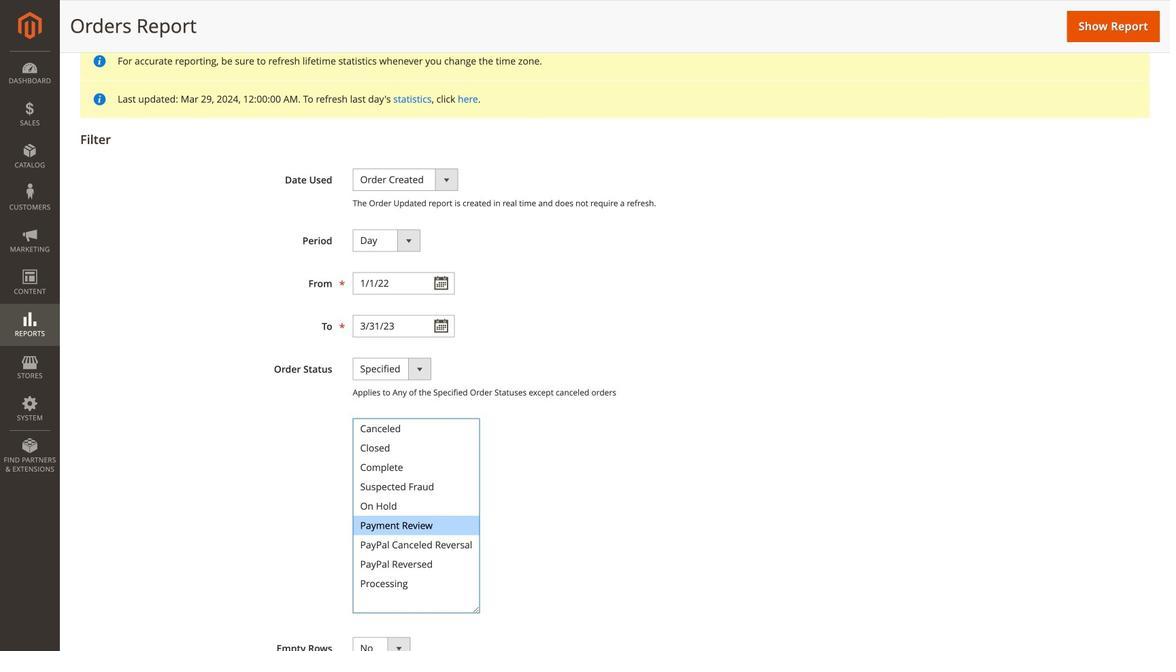 Task type: locate. For each thing, give the bounding box(es) containing it.
None text field
[[353, 272, 455, 295], [353, 315, 455, 338], [353, 272, 455, 295], [353, 315, 455, 338]]

menu bar
[[0, 51, 60, 481]]



Task type: describe. For each thing, give the bounding box(es) containing it.
magento admin panel image
[[18, 12, 42, 39]]



